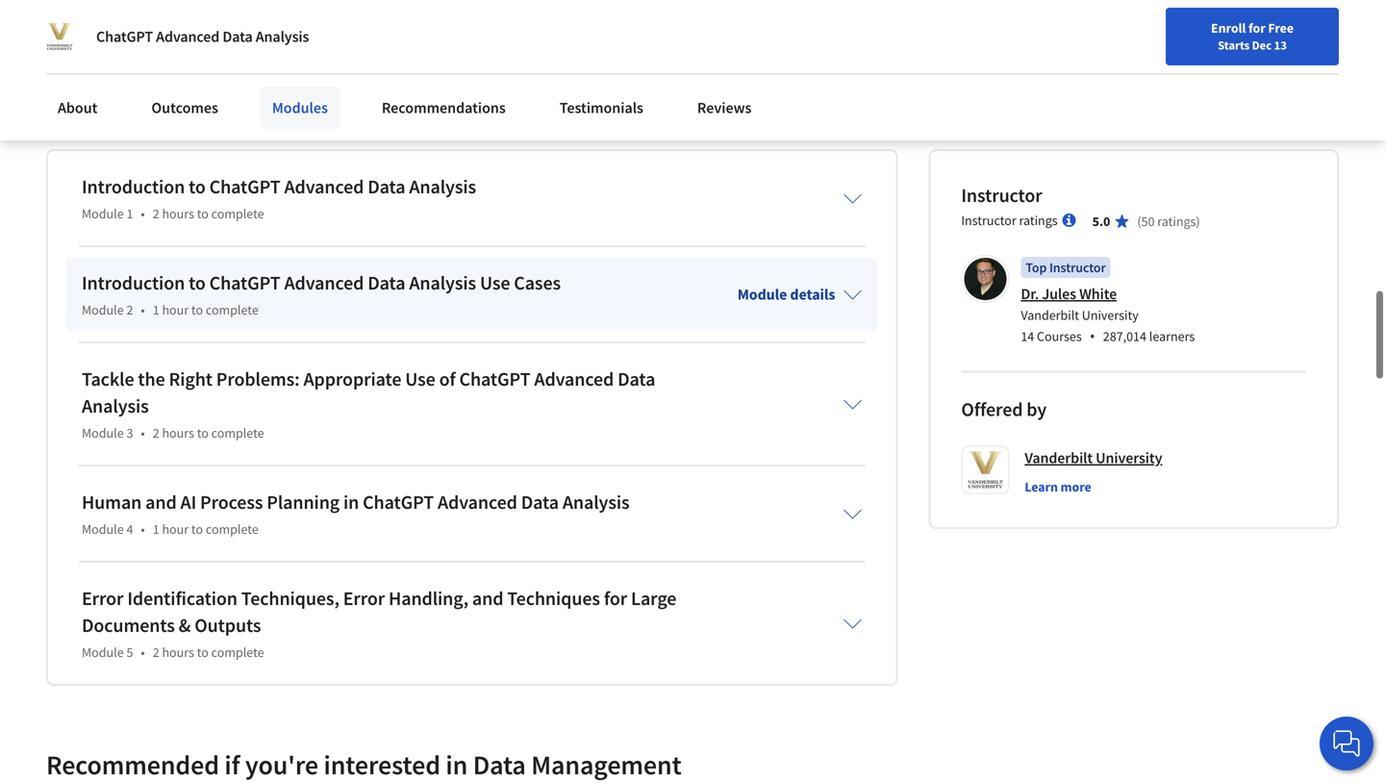 Task type: vqa. For each thing, say whether or not it's contained in the screenshot.
Coursera for Campus IMAGE
no



Task type: describe. For each thing, give the bounding box(es) containing it.
learn more
[[1025, 478, 1092, 496]]

3
[[126, 425, 133, 442]]

analysis inside introduction to chatgpt advanced data analysis use cases module 2 • 1 hour to complete
[[409, 271, 476, 295]]

top instructor dr. jules white vanderbilt university 14 courses • 287,014 learners
[[1021, 259, 1195, 347]]

hour inside introduction to chatgpt advanced data analysis use cases module 2 • 1 hour to complete
[[162, 301, 189, 319]]

starts
[[1218, 38, 1250, 53]]

you're
[[245, 748, 318, 782]]

introduction to chatgpt advanced data analysis use cases module 2 • 1 hour to complete
[[82, 271, 561, 319]]

chatgpt advanced data analysis
[[96, 27, 309, 46]]

jules
[[1042, 285, 1077, 304]]

top
[[1026, 259, 1047, 276]]

advanced inside tackle the right problems: appropriate use of chatgpt advanced data analysis module 3 • 2 hours to complete
[[534, 367, 614, 391]]

50
[[1142, 213, 1155, 230]]

complete inside human and ai process planning in chatgpt advanced data analysis module 4 • 1 hour to complete
[[206, 521, 259, 538]]

testimonials
[[560, 98, 644, 117]]

show notifications image
[[1162, 24, 1185, 47]]

enroll
[[1211, 19, 1246, 37]]

hours inside error identification techniques, error handling, and techniques for large documents & outputs module 5 • 2 hours to complete
[[162, 644, 194, 661]]

large
[[631, 587, 677, 611]]

testimonials link
[[548, 87, 655, 129]]

dr.
[[1021, 285, 1039, 304]]

• inside human and ai process planning in chatgpt advanced data analysis module 4 • 1 hour to complete
[[141, 521, 145, 538]]

vanderbilt university image
[[46, 23, 73, 50]]

problems:
[[216, 367, 300, 391]]

cases
[[514, 271, 561, 295]]

dec
[[1252, 38, 1272, 53]]

appropriate
[[304, 367, 402, 391]]

( 50 ratings )
[[1138, 213, 1200, 230]]

data inside introduction to chatgpt advanced data analysis use cases module 2 • 1 hour to complete
[[368, 271, 405, 295]]

1 horizontal spatial in
[[446, 748, 468, 782]]

1 horizontal spatial ratings
[[1158, 213, 1196, 230]]

details
[[790, 285, 835, 304]]

module details
[[738, 285, 835, 304]]

about link
[[46, 87, 109, 129]]

instructor ratings
[[961, 212, 1058, 229]]

complete inside introduction to chatgpt advanced data analysis use cases module 2 • 1 hour to complete
[[206, 301, 259, 319]]

hours inside introduction to chatgpt advanced data analysis module 1 • 2 hours to complete
[[162, 205, 194, 222]]

0 horizontal spatial ratings
[[1019, 212, 1058, 229]]

modules link
[[261, 87, 339, 129]]

techniques
[[507, 587, 600, 611]]

analysis inside tackle the right problems: appropriate use of chatgpt advanced data analysis module 3 • 2 hours to complete
[[82, 394, 149, 418]]

human
[[82, 490, 142, 514]]

and inside error identification techniques, error handling, and techniques for large documents & outputs module 5 • 2 hours to complete
[[472, 587, 504, 611]]

1 inside introduction to chatgpt advanced data analysis use cases module 2 • 1 hour to complete
[[153, 301, 159, 319]]

instructor for instructor ratings
[[961, 212, 1017, 229]]

offered by
[[961, 398, 1047, 422]]

less
[[83, 98, 109, 117]]

to inside error identification techniques, error handling, and techniques for large documents & outputs module 5 • 2 hours to complete
[[197, 644, 209, 661]]

learn more button
[[1025, 477, 1092, 497]]

2 error from the left
[[343, 587, 385, 611]]

documents
[[82, 614, 175, 638]]

vanderbilt inside top instructor dr. jules white vanderbilt university 14 courses • 287,014 learners
[[1021, 307, 1080, 324]]

1 vertical spatial university
[[1096, 449, 1163, 468]]

recommendations link
[[370, 87, 517, 129]]

module inside introduction to chatgpt advanced data analysis use cases module 2 • 1 hour to complete
[[82, 301, 124, 319]]

management
[[531, 748, 682, 782]]

introduction to chatgpt advanced data analysis module 1 • 2 hours to complete
[[82, 175, 476, 222]]

techniques,
[[241, 587, 339, 611]]

and inside human and ai process planning in chatgpt advanced data analysis module 4 • 1 hour to complete
[[145, 490, 177, 514]]

recommendations
[[382, 98, 506, 117]]

vanderbilt university link
[[1025, 446, 1163, 470]]

about
[[58, 98, 98, 117]]

process
[[200, 490, 263, 514]]

to inside human and ai process planning in chatgpt advanced data analysis module 4 • 1 hour to complete
[[191, 521, 203, 538]]

(
[[1138, 213, 1142, 230]]

complete inside error identification techniques, error handling, and techniques for large documents & outputs module 5 • 2 hours to complete
[[211, 644, 264, 661]]

modules
[[272, 98, 328, 117]]

• inside introduction to chatgpt advanced data analysis module 1 • 2 hours to complete
[[141, 205, 145, 222]]

module inside human and ai process planning in chatgpt advanced data analysis module 4 • 1 hour to complete
[[82, 521, 124, 538]]

data inside tackle the right problems: appropriate use of chatgpt advanced data analysis module 3 • 2 hours to complete
[[618, 367, 656, 391]]

module inside tackle the right problems: appropriate use of chatgpt advanced data analysis module 3 • 2 hours to complete
[[82, 425, 124, 442]]

identification
[[127, 587, 238, 611]]

reviews
[[697, 98, 752, 117]]

in inside human and ai process planning in chatgpt advanced data analysis module 4 • 1 hour to complete
[[343, 490, 359, 514]]

&
[[179, 614, 191, 638]]

1 vertical spatial vanderbilt
[[1025, 449, 1093, 468]]

learn
[[1025, 478, 1058, 496]]

chatgpt inside tackle the right problems: appropriate use of chatgpt advanced data analysis module 3 • 2 hours to complete
[[459, 367, 531, 391]]

• inside introduction to chatgpt advanced data analysis use cases module 2 • 1 hour to complete
[[141, 301, 145, 319]]

• inside error identification techniques, error handling, and techniques for large documents & outputs module 5 • 2 hours to complete
[[141, 644, 145, 661]]

chat with us image
[[1332, 728, 1362, 759]]

4
[[126, 521, 133, 538]]

tackle the right problems: appropriate use of chatgpt advanced data analysis module 3 • 2 hours to complete
[[82, 367, 656, 442]]

complete inside tackle the right problems: appropriate use of chatgpt advanced data analysis module 3 • 2 hours to complete
[[211, 425, 264, 442]]

of
[[439, 367, 456, 391]]

2 inside error identification techniques, error handling, and techniques for large documents & outputs module 5 • 2 hours to complete
[[153, 644, 159, 661]]



Task type: locate. For each thing, give the bounding box(es) containing it.
0 horizontal spatial for
[[604, 587, 627, 611]]

error up documents
[[82, 587, 124, 611]]

vanderbilt up the learn more
[[1025, 449, 1093, 468]]

outcomes link
[[140, 87, 230, 129]]

1 horizontal spatial use
[[480, 271, 510, 295]]

analysis
[[256, 27, 309, 46], [409, 175, 476, 199], [409, 271, 476, 295], [82, 394, 149, 418], [563, 490, 630, 514]]

complete inside introduction to chatgpt advanced data analysis module 1 • 2 hours to complete
[[211, 205, 264, 222]]

for inside enroll for free starts dec 13
[[1249, 19, 1266, 37]]

recommended if you're interested in data management
[[46, 748, 682, 782]]

read less
[[46, 98, 109, 117]]

5.0
[[1093, 213, 1111, 230]]

in right 'planning'
[[343, 490, 359, 514]]

instructor up dr. jules white link
[[1050, 259, 1106, 276]]

offered
[[961, 398, 1023, 422]]

instructor for instructor
[[961, 183, 1043, 208]]

use left cases
[[480, 271, 510, 295]]

for up dec
[[1249, 19, 1266, 37]]

ai
[[180, 490, 196, 514]]

read
[[46, 98, 80, 117]]

13
[[1274, 38, 1287, 53]]

1 horizontal spatial and
[[472, 587, 504, 611]]

chatgpt inside introduction to chatgpt advanced data analysis module 1 • 2 hours to complete
[[209, 175, 281, 199]]

0 vertical spatial vanderbilt
[[1021, 307, 1080, 324]]

error
[[82, 587, 124, 611], [343, 587, 385, 611]]

• inside top instructor dr. jules white vanderbilt university 14 courses • 287,014 learners
[[1090, 326, 1096, 347]]

2 inside tackle the right problems: appropriate use of chatgpt advanced data analysis module 3 • 2 hours to complete
[[153, 425, 159, 442]]

2 vertical spatial hours
[[162, 644, 194, 661]]

the
[[138, 367, 165, 391]]

and
[[145, 490, 177, 514], [472, 587, 504, 611]]

to
[[189, 175, 206, 199], [197, 205, 209, 222], [189, 271, 206, 295], [191, 301, 203, 319], [197, 425, 209, 442], [191, 521, 203, 538], [197, 644, 209, 661]]

0 vertical spatial in
[[343, 490, 359, 514]]

vanderbilt down jules
[[1021, 307, 1080, 324]]

advanced inside human and ai process planning in chatgpt advanced data analysis module 4 • 1 hour to complete
[[438, 490, 517, 514]]

courses
[[1037, 328, 1082, 345]]

0 horizontal spatial error
[[82, 587, 124, 611]]

module
[[82, 205, 124, 222], [738, 285, 787, 304], [82, 301, 124, 319], [82, 425, 124, 442], [82, 521, 124, 538], [82, 644, 124, 661]]

hour inside human and ai process planning in chatgpt advanced data analysis module 4 • 1 hour to complete
[[162, 521, 189, 538]]

0 vertical spatial hours
[[162, 205, 194, 222]]

hour up right
[[162, 301, 189, 319]]

planning
[[267, 490, 340, 514]]

hours inside tackle the right problems: appropriate use of chatgpt advanced data analysis module 3 • 2 hours to complete
[[162, 425, 194, 442]]

hour
[[162, 301, 189, 319], [162, 521, 189, 538]]

for left large
[[604, 587, 627, 611]]

chatgpt inside human and ai process planning in chatgpt advanced data analysis module 4 • 1 hour to complete
[[363, 490, 434, 514]]

• inside tackle the right problems: appropriate use of chatgpt advanced data analysis module 3 • 2 hours to complete
[[141, 425, 145, 442]]

analysis inside introduction to chatgpt advanced data analysis module 1 • 2 hours to complete
[[409, 175, 476, 199]]

module inside introduction to chatgpt advanced data analysis module 1 • 2 hours to complete
[[82, 205, 124, 222]]

1 vertical spatial instructor
[[961, 212, 1017, 229]]

enroll for free starts dec 13
[[1211, 19, 1294, 53]]

recommended
[[46, 748, 219, 782]]

0 horizontal spatial and
[[145, 490, 177, 514]]

1 hours from the top
[[162, 205, 194, 222]]

0 vertical spatial hour
[[162, 301, 189, 319]]

•
[[141, 205, 145, 222], [141, 301, 145, 319], [1090, 326, 1096, 347], [141, 425, 145, 442], [141, 521, 145, 538], [141, 644, 145, 661]]

14
[[1021, 328, 1035, 345]]

2 inside introduction to chatgpt advanced data analysis module 1 • 2 hours to complete
[[153, 205, 159, 222]]

data inside introduction to chatgpt advanced data analysis module 1 • 2 hours to complete
[[368, 175, 405, 199]]

1 vertical spatial 1
[[153, 301, 159, 319]]

module inside error identification techniques, error handling, and techniques for large documents & outputs module 5 • 2 hours to complete
[[82, 644, 124, 661]]

error identification techniques, error handling, and techniques for large documents & outputs module 5 • 2 hours to complete
[[82, 587, 677, 661]]

dr. jules white link
[[1021, 285, 1117, 304]]

menu item
[[1018, 19, 1142, 82]]

error left handling,
[[343, 587, 385, 611]]

and right handling,
[[472, 587, 504, 611]]

2 hour from the top
[[162, 521, 189, 538]]

use inside introduction to chatgpt advanced data analysis use cases module 2 • 1 hour to complete
[[480, 271, 510, 295]]

and left ai
[[145, 490, 177, 514]]

2 introduction from the top
[[82, 271, 185, 295]]

tackle
[[82, 367, 134, 391]]

data inside human and ai process planning in chatgpt advanced data analysis module 4 • 1 hour to complete
[[521, 490, 559, 514]]

0 horizontal spatial use
[[405, 367, 436, 391]]

advanced inside introduction to chatgpt advanced data analysis module 1 • 2 hours to complete
[[284, 175, 364, 199]]

1 vertical spatial hour
[[162, 521, 189, 538]]

0 vertical spatial 1
[[126, 205, 133, 222]]

instructor inside top instructor dr. jules white vanderbilt university 14 courses • 287,014 learners
[[1050, 259, 1106, 276]]

1 vertical spatial and
[[472, 587, 504, 611]]

0 vertical spatial use
[[480, 271, 510, 295]]

human and ai process planning in chatgpt advanced data analysis module 4 • 1 hour to complete
[[82, 490, 630, 538]]

free
[[1268, 19, 1294, 37]]

1 vertical spatial use
[[405, 367, 436, 391]]

0 vertical spatial instructor
[[961, 183, 1043, 208]]

1 vertical spatial for
[[604, 587, 627, 611]]

for
[[1249, 19, 1266, 37], [604, 587, 627, 611]]

analysis inside human and ai process planning in chatgpt advanced data analysis module 4 • 1 hour to complete
[[563, 490, 630, 514]]

dr. jules white image
[[964, 258, 1007, 300]]

0 horizontal spatial in
[[343, 490, 359, 514]]

to inside tackle the right problems: appropriate use of chatgpt advanced data analysis module 3 • 2 hours to complete
[[197, 425, 209, 442]]

1 horizontal spatial for
[[1249, 19, 1266, 37]]

use left of
[[405, 367, 436, 391]]

for inside error identification techniques, error handling, and techniques for large documents & outputs module 5 • 2 hours to complete
[[604, 587, 627, 611]]

learners
[[1150, 328, 1195, 345]]

read less button
[[46, 97, 109, 118]]

0 vertical spatial and
[[145, 490, 177, 514]]

2 hours from the top
[[162, 425, 194, 442]]

287,014
[[1103, 328, 1147, 345]]

vanderbilt
[[1021, 307, 1080, 324], [1025, 449, 1093, 468]]

introduction for introduction to chatgpt advanced data analysis use cases
[[82, 271, 185, 295]]

hour down ai
[[162, 521, 189, 538]]

more
[[1061, 478, 1092, 496]]

5
[[126, 644, 133, 661]]

1 inside human and ai process planning in chatgpt advanced data analysis module 4 • 1 hour to complete
[[153, 521, 159, 538]]

ratings
[[1019, 212, 1058, 229], [1158, 213, 1196, 230]]

data
[[223, 27, 253, 46], [368, 175, 405, 199], [368, 271, 405, 295], [618, 367, 656, 391], [521, 490, 559, 514], [473, 748, 526, 782]]

interested
[[324, 748, 441, 782]]

instructor up dr. jules white icon
[[961, 212, 1017, 229]]

1 vertical spatial in
[[446, 748, 468, 782]]

1 introduction from the top
[[82, 175, 185, 199]]

0 vertical spatial university
[[1082, 307, 1139, 324]]

vanderbilt university
[[1025, 449, 1163, 468]]

1 horizontal spatial error
[[343, 587, 385, 611]]

2 vertical spatial instructor
[[1050, 259, 1106, 276]]

)
[[1196, 213, 1200, 230]]

complete
[[211, 205, 264, 222], [206, 301, 259, 319], [211, 425, 264, 442], [206, 521, 259, 538], [211, 644, 264, 661]]

outputs
[[195, 614, 261, 638]]

introduction inside introduction to chatgpt advanced data analysis module 1 • 2 hours to complete
[[82, 175, 185, 199]]

handling,
[[389, 587, 469, 611]]

reviews link
[[686, 87, 763, 129]]

1
[[126, 205, 133, 222], [153, 301, 159, 319], [153, 521, 159, 538]]

in right interested
[[446, 748, 468, 782]]

advanced
[[156, 27, 220, 46], [284, 175, 364, 199], [284, 271, 364, 295], [534, 367, 614, 391], [438, 490, 517, 514]]

hours
[[162, 205, 194, 222], [162, 425, 194, 442], [162, 644, 194, 661]]

chatgpt
[[96, 27, 153, 46], [209, 175, 281, 199], [209, 271, 281, 295], [459, 367, 531, 391], [363, 490, 434, 514]]

white
[[1080, 285, 1117, 304]]

introduction for introduction to chatgpt advanced data analysis
[[82, 175, 185, 199]]

2 inside introduction to chatgpt advanced data analysis use cases module 2 • 1 hour to complete
[[126, 301, 133, 319]]

1 error from the left
[[82, 587, 124, 611]]

use
[[480, 271, 510, 295], [405, 367, 436, 391]]

instructor up instructor ratings at the top
[[961, 183, 1043, 208]]

1 vertical spatial introduction
[[82, 271, 185, 295]]

0 vertical spatial introduction
[[82, 175, 185, 199]]

0 vertical spatial for
[[1249, 19, 1266, 37]]

use inside tackle the right problems: appropriate use of chatgpt advanced data analysis module 3 • 2 hours to complete
[[405, 367, 436, 391]]

in
[[343, 490, 359, 514], [446, 748, 468, 782]]

university
[[1082, 307, 1139, 324], [1096, 449, 1163, 468]]

coursera image
[[23, 16, 145, 46]]

ratings right 50
[[1158, 213, 1196, 230]]

1 vertical spatial hours
[[162, 425, 194, 442]]

3 hours from the top
[[162, 644, 194, 661]]

1 inside introduction to chatgpt advanced data analysis module 1 • 2 hours to complete
[[126, 205, 133, 222]]

instructor
[[961, 183, 1043, 208], [961, 212, 1017, 229], [1050, 259, 1106, 276]]

2 vertical spatial 1
[[153, 521, 159, 538]]

1 hour from the top
[[162, 301, 189, 319]]

2
[[153, 205, 159, 222], [126, 301, 133, 319], [153, 425, 159, 442], [153, 644, 159, 661]]

by
[[1027, 398, 1047, 422]]

None search field
[[274, 12, 592, 51]]

university inside top instructor dr. jules white vanderbilt university 14 courses • 287,014 learners
[[1082, 307, 1139, 324]]

chatgpt inside introduction to chatgpt advanced data analysis use cases module 2 • 1 hour to complete
[[209, 271, 281, 295]]

introduction
[[82, 175, 185, 199], [82, 271, 185, 295]]

ratings up top
[[1019, 212, 1058, 229]]

right
[[169, 367, 213, 391]]

advanced inside introduction to chatgpt advanced data analysis use cases module 2 • 1 hour to complete
[[284, 271, 364, 295]]

outcomes
[[151, 98, 218, 117]]

introduction inside introduction to chatgpt advanced data analysis use cases module 2 • 1 hour to complete
[[82, 271, 185, 295]]

if
[[225, 748, 240, 782]]



